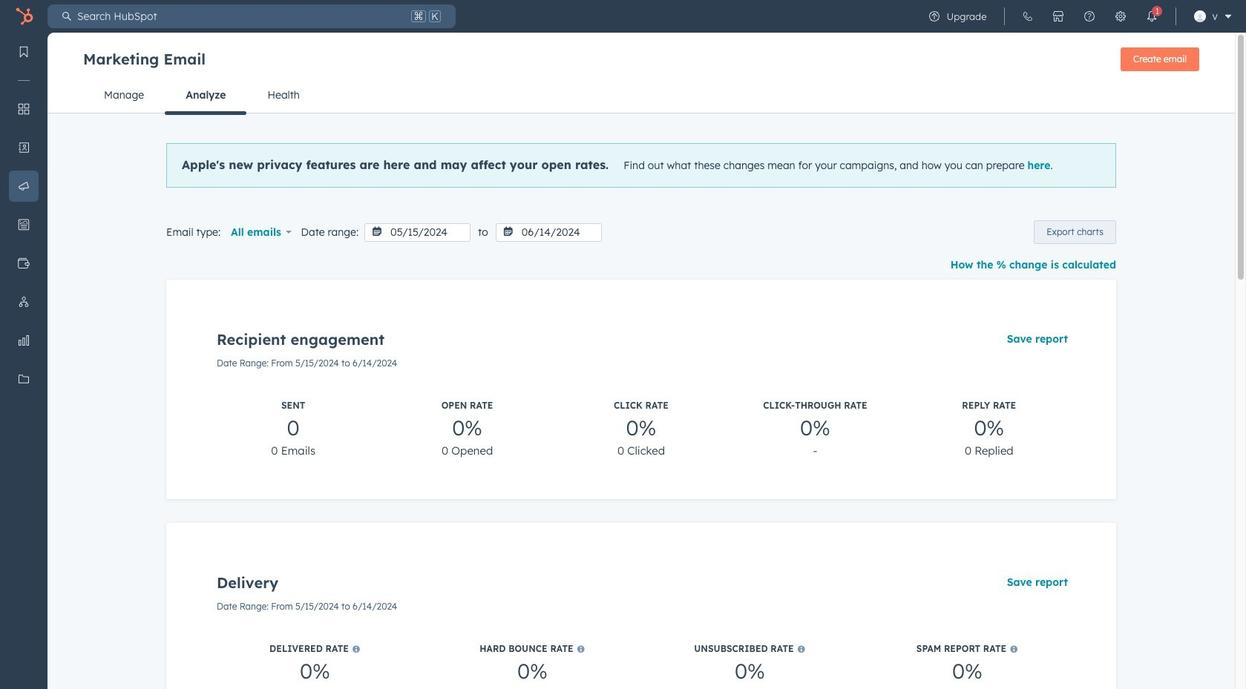 Task type: locate. For each thing, give the bounding box(es) containing it.
marketplaces image
[[1053, 10, 1065, 22]]

bookmarks primary navigation item image
[[18, 46, 30, 58]]

1 horizontal spatial menu
[[919, 0, 1238, 33]]

0 horizontal spatial menu
[[0, 33, 48, 653]]

notifications: 1 unseen image
[[1147, 10, 1158, 22]]

settings image
[[1115, 10, 1127, 22]]

jacob rogers image
[[1195, 10, 1207, 22]]

MM/DD/YYYY text field
[[365, 223, 471, 242]]

Search HubSpot search field
[[71, 4, 408, 28]]

menu
[[919, 0, 1238, 33], [0, 33, 48, 653]]

MM/DD/YYYY text field
[[496, 223, 602, 242]]

navigation
[[83, 77, 1200, 115]]

banner
[[83, 43, 1200, 77]]



Task type: vqa. For each thing, say whether or not it's contained in the screenshot.
the leftmost MENU
yes



Task type: describe. For each thing, give the bounding box(es) containing it.
help image
[[1084, 10, 1096, 22]]



